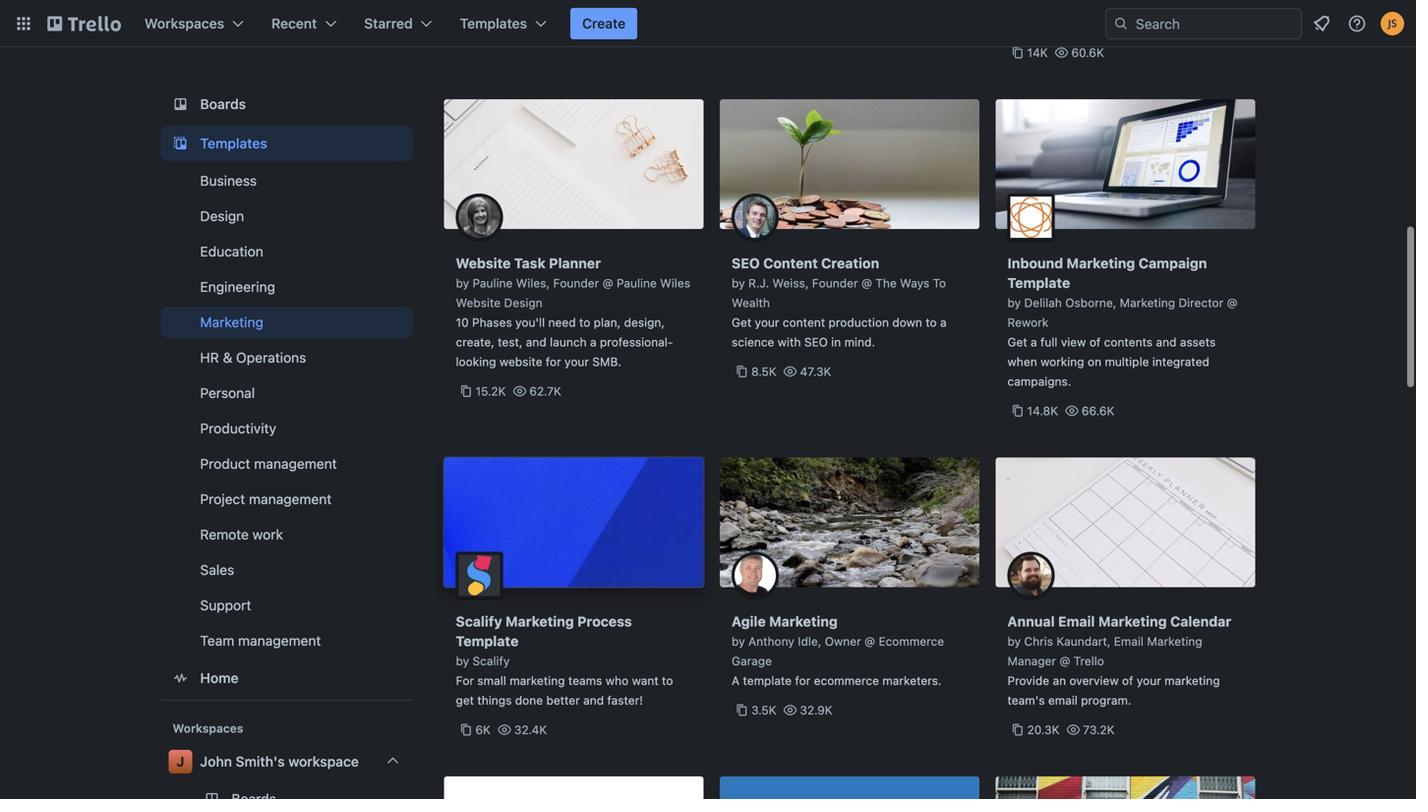 Task type: locate. For each thing, give the bounding box(es) containing it.
a left full
[[1031, 336, 1038, 349]]

management down support link
[[238, 633, 321, 649]]

you'll
[[516, 316, 545, 330]]

0 vertical spatial for
[[546, 355, 561, 369]]

template inside inbound marketing campaign template by delilah osborne, marketing director @ rework get a full view of contents and assets when working on multiple integrated campaigns.
[[1008, 275, 1071, 291]]

0 vertical spatial your
[[755, 316, 780, 330]]

of inside inbound marketing campaign template by delilah osborne, marketing director @ rework get a full view of contents and assets when working on multiple integrated campaigns.
[[1090, 336, 1101, 349]]

2 vertical spatial your
[[1137, 674, 1162, 688]]

workspaces up john
[[173, 722, 244, 736]]

website down pauline wiles, founder @ pauline wiles website design image
[[456, 255, 511, 272]]

get inside seo content creation by r.j. weiss, founder @ the ways to wealth get your content production down to a science with seo in mind.
[[732, 316, 752, 330]]

and inside website task planner by pauline wiles, founder @ pauline wiles website design 10 phases you'll need to plan, design, create, test, and launch a professional- looking website for your smb.
[[526, 336, 547, 349]]

workspace
[[289, 754, 359, 770]]

a inside inbound marketing campaign template by delilah osborne, marketing director @ rework get a full view of contents and assets when working on multiple integrated campaigns.
[[1031, 336, 1038, 349]]

1 horizontal spatial get
[[1008, 336, 1028, 349]]

workspaces button
[[133, 8, 256, 39]]

faster!
[[608, 694, 643, 708]]

0 horizontal spatial a
[[590, 336, 597, 349]]

1 founder from the left
[[553, 276, 599, 290]]

0 horizontal spatial your
[[565, 355, 589, 369]]

1 vertical spatial of
[[1123, 674, 1134, 688]]

of for calendar
[[1123, 674, 1134, 688]]

test,
[[498, 336, 523, 349]]

1 horizontal spatial a
[[941, 316, 947, 330]]

working
[[1041, 355, 1085, 369]]

0 horizontal spatial and
[[526, 336, 547, 349]]

teams
[[569, 674, 603, 688]]

launch
[[550, 336, 587, 349]]

0 vertical spatial email
[[1059, 614, 1096, 630]]

1 horizontal spatial and
[[584, 694, 604, 708]]

small
[[478, 674, 507, 688]]

management down productivity link
[[254, 456, 337, 472]]

done
[[515, 694, 543, 708]]

content
[[764, 255, 818, 272]]

1 horizontal spatial founder
[[812, 276, 858, 290]]

templates up business
[[200, 135, 267, 152]]

workspaces inside dropdown button
[[145, 15, 224, 31]]

1 horizontal spatial your
[[755, 316, 780, 330]]

marketing up kaundart,
[[1099, 614, 1168, 630]]

0 horizontal spatial templates
[[200, 135, 267, 152]]

1 horizontal spatial design
[[504, 296, 543, 310]]

open information menu image
[[1348, 14, 1368, 33]]

to inside website task planner by pauline wiles, founder @ pauline wiles website design 10 phases you'll need to plan, design, create, test, and launch a professional- looking website for your smb.
[[579, 316, 591, 330]]

0 vertical spatial workspaces
[[145, 15, 224, 31]]

pauline up phases
[[473, 276, 513, 290]]

hr & operations
[[200, 350, 306, 366]]

for inside agile marketing by anthony idle, owner @ ecommerce garage a template for ecommerce marketers.
[[795, 674, 811, 688]]

to
[[579, 316, 591, 330], [926, 316, 937, 330], [662, 674, 673, 688]]

your
[[755, 316, 780, 330], [565, 355, 589, 369], [1137, 674, 1162, 688]]

0 vertical spatial templates
[[460, 15, 527, 31]]

sales
[[200, 562, 234, 579]]

0 vertical spatial website
[[456, 255, 511, 272]]

multiple
[[1105, 355, 1150, 369]]

marketing down calendar
[[1165, 674, 1221, 688]]

contents
[[1105, 336, 1153, 349]]

to
[[933, 276, 947, 290]]

32.9k
[[800, 704, 833, 718]]

your right overview
[[1137, 674, 1162, 688]]

website
[[456, 255, 511, 272], [456, 296, 501, 310]]

marketing left process
[[506, 614, 574, 630]]

1 vertical spatial website
[[456, 296, 501, 310]]

operations
[[236, 350, 306, 366]]

for
[[546, 355, 561, 369], [795, 674, 811, 688]]

2 founder from the left
[[812, 276, 858, 290]]

education link
[[161, 236, 413, 268]]

2 vertical spatial management
[[238, 633, 321, 649]]

by up 10
[[456, 276, 469, 290]]

of up on
[[1090, 336, 1101, 349]]

design down business
[[200, 208, 244, 224]]

marketing up osborne,
[[1067, 255, 1136, 272]]

66.6k
[[1082, 404, 1115, 418]]

search image
[[1114, 16, 1130, 31]]

primary element
[[0, 0, 1417, 47]]

ecommerce
[[814, 674, 880, 688]]

marketing inside scalify marketing process template by scalify for small marketing teams who want to get things done better and faster!
[[506, 614, 574, 630]]

marketing up &
[[200, 314, 264, 331]]

of for template
[[1090, 336, 1101, 349]]

template
[[743, 674, 792, 688]]

2 marketing from the left
[[1165, 674, 1221, 688]]

marketing up idle,
[[770, 614, 838, 630]]

2 horizontal spatial a
[[1031, 336, 1038, 349]]

templates
[[460, 15, 527, 31], [200, 135, 267, 152]]

1 horizontal spatial marketing
[[1165, 674, 1221, 688]]

marketing up done
[[510, 674, 565, 688]]

founder for creation
[[812, 276, 858, 290]]

20.3k
[[1028, 724, 1060, 737]]

2 horizontal spatial and
[[1157, 336, 1177, 349]]

1 vertical spatial your
[[565, 355, 589, 369]]

and down teams
[[584, 694, 604, 708]]

by left r.j.
[[732, 276, 745, 290]]

and
[[526, 336, 547, 349], [1157, 336, 1177, 349], [584, 694, 604, 708]]

project
[[200, 491, 245, 508]]

by inside inbound marketing campaign template by delilah osborne, marketing director @ rework get a full view of contents and assets when working on multiple integrated campaigns.
[[1008, 296, 1021, 310]]

inbound
[[1008, 255, 1064, 272]]

1 vertical spatial scalify
[[473, 655, 510, 669]]

1 vertical spatial management
[[249, 491, 332, 508]]

@ right director
[[1227, 296, 1238, 310]]

create
[[582, 15, 626, 31]]

1 vertical spatial template
[[456, 634, 519, 650]]

0 horizontal spatial design
[[200, 208, 244, 224]]

@ right owner
[[865, 635, 876, 649]]

0 vertical spatial template
[[1008, 275, 1071, 291]]

email up kaundart,
[[1059, 614, 1096, 630]]

0 horizontal spatial seo
[[732, 255, 760, 272]]

support
[[200, 598, 251, 614]]

management for project management
[[249, 491, 332, 508]]

get up when
[[1008, 336, 1028, 349]]

by left "chris"
[[1008, 635, 1021, 649]]

and inside scalify marketing process template by scalify for small marketing teams who want to get things done better and faster!
[[584, 694, 604, 708]]

1 vertical spatial design
[[504, 296, 543, 310]]

scalify up small
[[473, 655, 510, 669]]

templates inside templates link
[[200, 135, 267, 152]]

to left plan,
[[579, 316, 591, 330]]

your inside seo content creation by r.j. weiss, founder @ the ways to wealth get your content production down to a science with seo in mind.
[[755, 316, 780, 330]]

to right want
[[662, 674, 673, 688]]

a
[[941, 316, 947, 330], [590, 336, 597, 349], [1031, 336, 1038, 349]]

1 horizontal spatial templates
[[460, 15, 527, 31]]

starred button
[[353, 8, 444, 39]]

production
[[829, 316, 889, 330]]

by up for
[[456, 655, 469, 669]]

engineering link
[[161, 272, 413, 303]]

john smith (johnsmith38824343) image
[[1381, 12, 1405, 35]]

of inside annual email marketing calendar by chris kaundart, email marketing manager @ trello provide an overview of your marketing team's email program.
[[1123, 674, 1134, 688]]

0 vertical spatial design
[[200, 208, 244, 224]]

templates right starred dropdown button
[[460, 15, 527, 31]]

seo left in
[[805, 336, 828, 349]]

60.6k
[[1072, 46, 1105, 60]]

0 horizontal spatial for
[[546, 355, 561, 369]]

1 vertical spatial get
[[1008, 336, 1028, 349]]

scalify down "scalify" "image"
[[456, 614, 502, 630]]

delilah
[[1025, 296, 1062, 310]]

email right kaundart,
[[1115, 635, 1144, 649]]

design up you'll
[[504, 296, 543, 310]]

templates button
[[448, 8, 559, 39]]

plan,
[[594, 316, 621, 330]]

1 horizontal spatial for
[[795, 674, 811, 688]]

1 horizontal spatial template
[[1008, 275, 1071, 291]]

management down product management link
[[249, 491, 332, 508]]

home image
[[169, 667, 192, 691]]

get
[[456, 694, 474, 708]]

@ left the
[[862, 276, 873, 290]]

template down inbound
[[1008, 275, 1071, 291]]

your down launch
[[565, 355, 589, 369]]

director
[[1179, 296, 1224, 310]]

0 horizontal spatial pauline
[[473, 276, 513, 290]]

a right down
[[941, 316, 947, 330]]

marketing
[[1067, 255, 1136, 272], [1120, 296, 1176, 310], [200, 314, 264, 331], [506, 614, 574, 630], [770, 614, 838, 630], [1099, 614, 1168, 630], [1148, 635, 1203, 649]]

0 horizontal spatial get
[[732, 316, 752, 330]]

0 vertical spatial seo
[[732, 255, 760, 272]]

by inside agile marketing by anthony idle, owner @ ecommerce garage a template for ecommerce marketers.
[[732, 635, 745, 649]]

seo up r.j.
[[732, 255, 760, 272]]

0 vertical spatial get
[[732, 316, 752, 330]]

for up 32.9k
[[795, 674, 811, 688]]

1 vertical spatial for
[[795, 674, 811, 688]]

team
[[200, 633, 234, 649]]

and inside inbound marketing campaign template by delilah osborne, marketing director @ rework get a full view of contents and assets when working on multiple integrated campaigns.
[[1157, 336, 1177, 349]]

1 horizontal spatial pauline
[[617, 276, 657, 290]]

0 horizontal spatial email
[[1059, 614, 1096, 630]]

website up phases
[[456, 296, 501, 310]]

design inside website task planner by pauline wiles, founder @ pauline wiles website design 10 phases you'll need to plan, design, create, test, and launch a professional- looking website for your smb.
[[504, 296, 543, 310]]

workspaces up board "icon"
[[145, 15, 224, 31]]

for down launch
[[546, 355, 561, 369]]

founder inside website task planner by pauline wiles, founder @ pauline wiles website design 10 phases you'll need to plan, design, create, test, and launch a professional- looking website for your smb.
[[553, 276, 599, 290]]

home
[[200, 671, 239, 687]]

mind.
[[845, 336, 876, 349]]

get
[[732, 316, 752, 330], [1008, 336, 1028, 349]]

smb.
[[593, 355, 622, 369]]

design link
[[161, 201, 413, 232]]

calendar
[[1171, 614, 1232, 630]]

by up rework at the top right
[[1008, 296, 1021, 310]]

0 horizontal spatial of
[[1090, 336, 1101, 349]]

r.j.
[[749, 276, 770, 290]]

@ up an
[[1060, 655, 1071, 669]]

1 marketing from the left
[[510, 674, 565, 688]]

0 vertical spatial of
[[1090, 336, 1101, 349]]

get down the wealth
[[732, 316, 752, 330]]

1 horizontal spatial seo
[[805, 336, 828, 349]]

website task planner by pauline wiles, founder @ pauline wiles website design 10 phases you'll need to plan, design, create, test, and launch a professional- looking website for your smb.
[[456, 255, 691, 369]]

0 vertical spatial management
[[254, 456, 337, 472]]

1 horizontal spatial to
[[662, 674, 673, 688]]

your inside annual email marketing calendar by chris kaundart, email marketing manager @ trello provide an overview of your marketing team's email program.
[[1137, 674, 1162, 688]]

0 horizontal spatial to
[[579, 316, 591, 330]]

1 vertical spatial templates
[[200, 135, 267, 152]]

founder down planner
[[553, 276, 599, 290]]

owner
[[825, 635, 862, 649]]

business link
[[161, 165, 413, 197]]

your up science
[[755, 316, 780, 330]]

2 horizontal spatial to
[[926, 316, 937, 330]]

0 horizontal spatial template
[[456, 634, 519, 650]]

product management
[[200, 456, 337, 472]]

1 vertical spatial workspaces
[[173, 722, 244, 736]]

founder down creation
[[812, 276, 858, 290]]

0 horizontal spatial marketing
[[510, 674, 565, 688]]

0 horizontal spatial founder
[[553, 276, 599, 290]]

pauline left the wiles
[[617, 276, 657, 290]]

a up smb. at the top of the page
[[590, 336, 597, 349]]

10
[[456, 316, 469, 330]]

get inside inbound marketing campaign template by delilah osborne, marketing director @ rework get a full view of contents and assets when working on multiple integrated campaigns.
[[1008, 336, 1028, 349]]

founder for planner
[[553, 276, 599, 290]]

and up integrated
[[1157, 336, 1177, 349]]

create,
[[456, 336, 495, 349]]

design
[[200, 208, 244, 224], [504, 296, 543, 310]]

engineering
[[200, 279, 275, 295]]

to right down
[[926, 316, 937, 330]]

boards
[[200, 96, 246, 112]]

and down you'll
[[526, 336, 547, 349]]

of up program.
[[1123, 674, 1134, 688]]

for inside website task planner by pauline wiles, founder @ pauline wiles website design 10 phases you'll need to plan, design, create, test, and launch a professional- looking website for your smb.
[[546, 355, 561, 369]]

2 horizontal spatial your
[[1137, 674, 1162, 688]]

1 horizontal spatial of
[[1123, 674, 1134, 688]]

product
[[200, 456, 250, 472]]

1 vertical spatial email
[[1115, 635, 1144, 649]]

want
[[632, 674, 659, 688]]

&
[[223, 350, 233, 366]]

@ up plan,
[[603, 276, 614, 290]]

1 vertical spatial seo
[[805, 336, 828, 349]]

founder inside seo content creation by r.j. weiss, founder @ the ways to wealth get your content production down to a science with seo in mind.
[[812, 276, 858, 290]]

template up small
[[456, 634, 519, 650]]

osborne,
[[1066, 296, 1117, 310]]

scalify
[[456, 614, 502, 630], [473, 655, 510, 669]]

template inside scalify marketing process template by scalify for small marketing teams who want to get things done better and faster!
[[456, 634, 519, 650]]

wiles
[[660, 276, 691, 290]]

productivity link
[[161, 413, 413, 445]]

chris kaundart, email marketing manager @ trello image
[[1008, 552, 1055, 600]]

wealth
[[732, 296, 770, 310]]

by inside website task planner by pauline wiles, founder @ pauline wiles website design 10 phases you'll need to plan, design, create, test, and launch a professional- looking website for your smb.
[[456, 276, 469, 290]]

by down the agile
[[732, 635, 745, 649]]



Task type: vqa. For each thing, say whether or not it's contained in the screenshot.
'workspace'
yes



Task type: describe. For each thing, give the bounding box(es) containing it.
and for scalify marketing process template
[[584, 694, 604, 708]]

a inside website task planner by pauline wiles, founder @ pauline wiles website design 10 phases you'll need to plan, design, create, test, and launch a professional- looking website for your smb.
[[590, 336, 597, 349]]

marketing up the contents
[[1120, 296, 1176, 310]]

r.j. weiss, founder @ the ways to wealth image
[[732, 194, 779, 241]]

ecommerce
[[879, 635, 945, 649]]

ways
[[900, 276, 930, 290]]

14k
[[1028, 46, 1049, 60]]

process
[[578, 614, 632, 630]]

team's
[[1008, 694, 1045, 708]]

kaundart,
[[1057, 635, 1111, 649]]

full
[[1041, 336, 1058, 349]]

hr & operations link
[[161, 342, 413, 374]]

your inside website task planner by pauline wiles, founder @ pauline wiles website design 10 phases you'll need to plan, design, create, test, and launch a professional- looking website for your smb.
[[565, 355, 589, 369]]

0 vertical spatial scalify
[[456, 614, 502, 630]]

47.3k
[[800, 365, 832, 379]]

@ inside website task planner by pauline wiles, founder @ pauline wiles website design 10 phases you'll need to plan, design, create, test, and launch a professional- looking website for your smb.
[[603, 276, 614, 290]]

recent button
[[260, 8, 349, 39]]

hr
[[200, 350, 219, 366]]

remote
[[200, 527, 249, 543]]

team management
[[200, 633, 321, 649]]

management for product management
[[254, 456, 337, 472]]

@ inside annual email marketing calendar by chris kaundart, email marketing manager @ trello provide an overview of your marketing team's email program.
[[1060, 655, 1071, 669]]

1 pauline from the left
[[473, 276, 513, 290]]

remote work
[[200, 527, 283, 543]]

wiles,
[[516, 276, 550, 290]]

productivity
[[200, 421, 276, 437]]

overview
[[1070, 674, 1119, 688]]

@ inside agile marketing by anthony idle, owner @ ecommerce garage a template for ecommerce marketers.
[[865, 635, 876, 649]]

campaigns.
[[1008, 375, 1072, 389]]

a
[[732, 674, 740, 688]]

agile
[[732, 614, 766, 630]]

content
[[783, 316, 826, 330]]

template for scalify
[[456, 634, 519, 650]]

provide
[[1008, 674, 1050, 688]]

task
[[514, 255, 546, 272]]

to inside scalify marketing process template by scalify for small marketing teams who want to get things done better and faster!
[[662, 674, 673, 688]]

professional-
[[600, 336, 674, 349]]

anthony
[[749, 635, 795, 649]]

marketing inside agile marketing by anthony idle, owner @ ecommerce garage a template for ecommerce marketers.
[[770, 614, 838, 630]]

assets
[[1181, 336, 1216, 349]]

who
[[606, 674, 629, 688]]

2 pauline from the left
[[617, 276, 657, 290]]

education
[[200, 244, 263, 260]]

manager
[[1008, 655, 1057, 669]]

integrated
[[1153, 355, 1210, 369]]

marketers.
[[883, 674, 942, 688]]

management for team management
[[238, 633, 321, 649]]

by inside scalify marketing process template by scalify for small marketing teams who want to get things done better and faster!
[[456, 655, 469, 669]]

weiss,
[[773, 276, 809, 290]]

marketing inside scalify marketing process template by scalify for small marketing teams who want to get things done better and faster!
[[510, 674, 565, 688]]

looking
[[456, 355, 496, 369]]

62.7k
[[530, 385, 562, 398]]

by inside seo content creation by r.j. weiss, founder @ the ways to wealth get your content production down to a science with seo in mind.
[[732, 276, 745, 290]]

delilah osborne, marketing director @ rework image
[[1008, 194, 1055, 241]]

1 website from the top
[[456, 255, 511, 272]]

things
[[478, 694, 512, 708]]

template for inbound
[[1008, 275, 1071, 291]]

agile marketing by anthony idle, owner @ ecommerce garage a template for ecommerce marketers.
[[732, 614, 945, 688]]

templates link
[[161, 126, 413, 161]]

8.5k
[[752, 365, 777, 379]]

idle,
[[798, 635, 822, 649]]

3.5k
[[752, 704, 777, 718]]

trello
[[1074, 655, 1105, 669]]

0 notifications image
[[1311, 12, 1334, 35]]

marketing down calendar
[[1148, 635, 1203, 649]]

support link
[[161, 590, 413, 622]]

board image
[[169, 92, 192, 116]]

personal link
[[161, 378, 413, 409]]

marketing inside annual email marketing calendar by chris kaundart, email marketing manager @ trello provide an overview of your marketing team's email program.
[[1165, 674, 1221, 688]]

and for inbound marketing campaign template
[[1157, 336, 1177, 349]]

marketing link
[[161, 307, 413, 338]]

personal
[[200, 385, 255, 401]]

j
[[176, 754, 185, 770]]

1 horizontal spatial email
[[1115, 635, 1144, 649]]

better
[[546, 694, 580, 708]]

science
[[732, 336, 775, 349]]

john smith's workspace
[[200, 754, 359, 770]]

inbound marketing campaign template by delilah osborne, marketing director @ rework get a full view of contents and assets when working on multiple integrated campaigns.
[[1008, 255, 1238, 389]]

scalify image
[[456, 552, 503, 600]]

by inside annual email marketing calendar by chris kaundart, email marketing manager @ trello provide an overview of your marketing team's email program.
[[1008, 635, 1021, 649]]

with
[[778, 336, 801, 349]]

in
[[832, 336, 841, 349]]

@ inside seo content creation by r.j. weiss, founder @ the ways to wealth get your content production down to a science with seo in mind.
[[862, 276, 873, 290]]

sales link
[[161, 555, 413, 586]]

73.2k
[[1084, 724, 1115, 737]]

business
[[200, 173, 257, 189]]

smith's
[[236, 754, 285, 770]]

starred
[[364, 15, 413, 31]]

template board image
[[169, 132, 192, 155]]

need
[[548, 316, 576, 330]]

a inside seo content creation by r.j. weiss, founder @ the ways to wealth get your content production down to a science with seo in mind.
[[941, 316, 947, 330]]

templates inside templates popup button
[[460, 15, 527, 31]]

scalify marketing process template by scalify for small marketing teams who want to get things done better and faster!
[[456, 614, 673, 708]]

create button
[[571, 8, 638, 39]]

anthony idle, owner @ ecommerce garage image
[[732, 552, 779, 600]]

project management link
[[161, 484, 413, 516]]

for
[[456, 674, 474, 688]]

home link
[[161, 661, 413, 697]]

to inside seo content creation by r.j. weiss, founder @ the ways to wealth get your content production down to a science with seo in mind.
[[926, 316, 937, 330]]

15.2k
[[476, 385, 506, 398]]

remote work link
[[161, 519, 413, 551]]

@ inside inbound marketing campaign template by delilah osborne, marketing director @ rework get a full view of contents and assets when working on multiple integrated campaigns.
[[1227, 296, 1238, 310]]

on
[[1088, 355, 1102, 369]]

creation
[[822, 255, 880, 272]]

6k
[[476, 724, 491, 737]]

design inside design link
[[200, 208, 244, 224]]

Search field
[[1130, 9, 1302, 38]]

chris
[[1025, 635, 1054, 649]]

work
[[253, 527, 283, 543]]

design,
[[624, 316, 665, 330]]

john
[[200, 754, 232, 770]]

down
[[893, 316, 923, 330]]

view
[[1061, 336, 1087, 349]]

back to home image
[[47, 8, 121, 39]]

product management link
[[161, 449, 413, 480]]

phases
[[472, 316, 512, 330]]

pauline wiles, founder @ pauline wiles website design image
[[456, 194, 503, 241]]

2 website from the top
[[456, 296, 501, 310]]

team management link
[[161, 626, 413, 657]]



